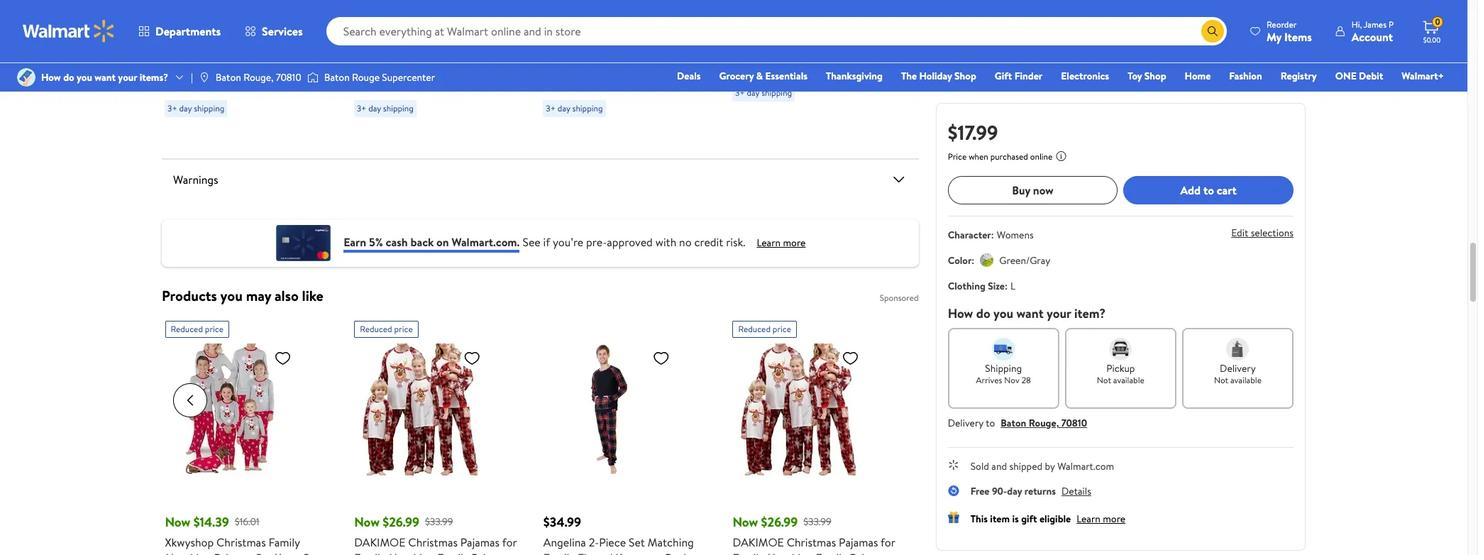 Task type: locate. For each thing, give the bounding box(es) containing it.
reduced price for dakimoe christmas pajamas for family matching family pajamas sets christmas pj's plaid deer top and pants sleepwear for adult kids baby, 2-piece, ( red, dad 2xl ) image
[[739, 323, 792, 335]]

day left the returns
[[1008, 484, 1023, 498]]

 image left rouge
[[307, 70, 319, 84]]

1 vertical spatial :
[[972, 253, 975, 268]]

3+ down items? at the top of page
[[168, 102, 177, 114]]

2 reduced from the left
[[360, 323, 392, 335]]

 image
[[199, 72, 210, 83]]

available inside delivery not available
[[1231, 374, 1262, 386]]

$17.99
[[948, 119, 999, 146]]

more right eligible
[[1103, 512, 1126, 526]]

2 $33.99 from the left
[[804, 514, 832, 529]]

reduced for dakimoe christmas pajamas for family matching family pajamas sets christmas pj's plaid deer top and pants sleepwear for adult kids baby, 2-piece, ( red, dad m ) image
[[360, 323, 392, 335]]

1 vertical spatial how
[[948, 305, 974, 322]]

jammies
[[379, 27, 421, 43], [757, 27, 800, 43]]

the holiday shop
[[902, 69, 977, 83]]

now for dakimoe christmas pajamas for family matching family pajamas sets christmas pj's plaid deer top and pants sleepwear for adult kids baby, 2-piece, ( red, dad 2xl ) image
[[733, 513, 758, 531]]

holiday right pets
[[448, 27, 485, 43]]

3+ down rouge
[[357, 102, 367, 114]]

0 horizontal spatial learn
[[757, 235, 781, 250]]

delivery down intent image for delivery at the bottom right of page
[[1220, 361, 1256, 376]]

0 horizontal spatial your
[[118, 70, 137, 84]]

: down character
[[972, 253, 975, 268]]

3+ day shipping
[[735, 87, 792, 99], [168, 102, 224, 114], [357, 102, 414, 114], [546, 102, 603, 114]]

finder
[[1015, 69, 1043, 83]]

2 horizontal spatial reduced
[[739, 323, 771, 335]]

0 horizontal spatial not
[[1097, 374, 1112, 386]]

not for delivery
[[1215, 374, 1229, 386]]

shipping down the 17
[[383, 102, 414, 114]]

0 horizontal spatial holiday
[[448, 27, 485, 43]]

returns
[[1025, 484, 1056, 498]]

2 not from the left
[[1215, 374, 1229, 386]]

piece
[[165, 58, 192, 74], [599, 535, 626, 550]]

3+ day shipping for jolly jammies pet matching family pajamas print bandana
[[735, 87, 792, 99]]

0 horizontal spatial reduced price
[[171, 323, 224, 335]]

bandana inside jolly jammies pets holiday matching family pajamas bandana
[[354, 58, 396, 74]]

your left items? at the top of page
[[118, 70, 137, 84]]

$16.01
[[235, 514, 259, 529]]

2 print from the left
[[809, 43, 833, 58]]

0 vertical spatial 70810
[[276, 70, 302, 84]]

how down walmart image
[[41, 70, 61, 84]]

also
[[275, 286, 299, 305]]

one debit link
[[1329, 68, 1390, 84]]

56
[[589, 80, 598, 92]]

character : womens
[[948, 228, 1034, 242]]

matching inside jolly jammies pets holiday matching family pajamas bandana
[[354, 43, 400, 58]]

baton left rouge
[[324, 70, 350, 84]]

3 reduced from the left
[[739, 323, 771, 335]]

green/gray
[[1000, 253, 1051, 268]]

1 vertical spatial more
[[1103, 512, 1126, 526]]

day for matching family christmas pajamas women's grinch 2- piece pajama set
[[179, 102, 192, 114]]

0 horizontal spatial to
[[986, 416, 995, 430]]

0 horizontal spatial you
[[77, 70, 92, 84]]

3+ for jolly jammies pets holiday matching family pajamas bandana
[[357, 102, 367, 114]]

toy
[[1128, 69, 1143, 83]]

rouge, up sold and shipped by walmart.com
[[1029, 416, 1059, 430]]

my
[[1267, 29, 1282, 44]]

not inside the pickup not available
[[1097, 374, 1112, 386]]

for for dakimoe christmas pajamas for family matching family pajamas sets christmas pj's plaid deer top and pants sleepwear for adult kids baby, 2-piece, ( red, dad 2xl ) image
[[881, 535, 896, 550]]

set right flannel
[[629, 535, 645, 550]]

day down the baton rouge supercenter
[[369, 102, 381, 114]]

available for delivery
[[1231, 374, 1262, 386]]

1 horizontal spatial jolly
[[733, 27, 755, 43]]

1 horizontal spatial set
[[256, 550, 272, 555]]

shipping down '56'
[[573, 102, 603, 114]]

l
[[1011, 279, 1016, 293]]

0 vertical spatial holiday
[[448, 27, 485, 43]]

3+ day shipping down 188
[[168, 102, 224, 114]]

3+ down the grocery
[[735, 87, 745, 99]]

1 vertical spatial learn
[[1077, 512, 1101, 526]]

3 reduced price from the left
[[739, 323, 792, 335]]

print
[[577, 43, 601, 58], [809, 43, 833, 58]]

1 horizontal spatial jammies
[[757, 27, 800, 43]]

1 horizontal spatial 2-
[[589, 535, 599, 550]]

2 jammies from the left
[[757, 27, 800, 43]]

0 vertical spatial 2-
[[289, 43, 300, 58]]

0 horizontal spatial $26.99
[[383, 513, 419, 531]]

1 horizontal spatial your
[[1047, 305, 1072, 322]]

1 horizontal spatial  image
[[307, 70, 319, 84]]

2 $26.99 from the left
[[761, 513, 798, 531]]

3+ for matching family christmas pajamas women's grinch 2- piece pajama set
[[168, 102, 177, 114]]

to left cart
[[1204, 182, 1215, 198]]

delivery
[[1220, 361, 1256, 376], [948, 416, 984, 430]]

1 horizontal spatial dakimoe
[[733, 535, 784, 550]]

want down green/gray
[[1017, 305, 1044, 322]]

jolly up the grocery
[[733, 27, 755, 43]]

1 horizontal spatial $26.99
[[761, 513, 798, 531]]

shop right toy
[[1145, 69, 1167, 83]]

not inside delivery not available
[[1215, 374, 1229, 386]]

piece right angelina
[[599, 535, 626, 550]]

your for item?
[[1047, 305, 1072, 322]]

0 vertical spatial more
[[783, 235, 806, 250]]

2 horizontal spatial reduced price
[[739, 323, 792, 335]]

1 horizontal spatial 70810
[[1062, 416, 1088, 430]]

3+ day shipping down grocery & essentials
[[735, 87, 792, 99]]

delivery up sold
[[948, 416, 984, 430]]

3 price from the left
[[773, 323, 792, 335]]

gifting made easy image
[[948, 512, 960, 523]]

3+ day shipping down the 17
[[357, 102, 414, 114]]

reduced price
[[171, 323, 224, 335], [360, 323, 413, 335], [739, 323, 792, 335]]

Walmart Site-Wide search field
[[326, 17, 1227, 45]]

how down clothing
[[948, 305, 974, 322]]

: left l
[[1005, 279, 1008, 293]]

edit selections button
[[1232, 226, 1294, 240]]

search icon image
[[1207, 26, 1219, 37]]

delivery for to
[[948, 416, 984, 430]]

0 horizontal spatial do
[[63, 70, 74, 84]]

70810
[[276, 70, 302, 84], [1062, 416, 1088, 430]]

0 horizontal spatial shop
[[955, 69, 977, 83]]

1 horizontal spatial rouge,
[[1029, 416, 1059, 430]]

baton rouge, 70810
[[216, 70, 302, 84]]

3+ day shipping for patpat merry christmas letter antler print plaid splice matching pajamas sets for family,flame resistant,2- piece,sizes baby-kids- adult,unisex
[[546, 102, 603, 114]]

$26.99
[[383, 513, 419, 531], [761, 513, 798, 531]]

3+ down family,flame
[[546, 102, 556, 114]]

day down '|' in the left top of the page
[[179, 102, 192, 114]]

registry link
[[1275, 68, 1324, 84]]

now
[[165, 513, 190, 531], [354, 513, 380, 531], [733, 513, 758, 531]]

you down size
[[994, 305, 1014, 322]]

2- down services
[[289, 43, 300, 58]]

0 horizontal spatial price
[[205, 323, 224, 335]]

product group containing matching family christmas pajamas women's grinch 2- piece pajama set
[[165, 0, 323, 123]]

: for color
[[972, 253, 975, 268]]

not down intent image for delivery at the bottom right of page
[[1215, 374, 1229, 386]]

shipping for antler
[[573, 102, 603, 114]]

color
[[948, 253, 972, 268]]

2 horizontal spatial price
[[773, 323, 792, 335]]

for
[[658, 58, 672, 74], [502, 535, 517, 550], [881, 535, 896, 550]]

0 horizontal spatial :
[[972, 253, 975, 268]]

: left womens
[[992, 228, 994, 242]]

product group containing $34.99
[[544, 315, 713, 555]]

want
[[95, 70, 116, 84], [1017, 305, 1044, 322]]

product group
[[165, 0, 323, 123], [354, 0, 512, 123], [543, 0, 701, 123], [733, 0, 891, 123], [165, 315, 334, 555], [354, 315, 524, 555], [544, 315, 713, 555], [733, 315, 902, 555]]

0 horizontal spatial baton
[[216, 70, 241, 84]]

for for dakimoe christmas pajamas for family matching family pajamas sets christmas pj's plaid deer top and pants sleepwear for adult kids baby, 2-piece, ( red, dad m ) image
[[502, 535, 517, 550]]

this item is gift eligible learn more
[[971, 512, 1126, 526]]

learn down details button
[[1077, 512, 1101, 526]]

$33.99 for dakimoe christmas pajamas for family matching family pajamas sets christmas pj's plaid deer top and pants sleepwear for adult kids baby, 2-piece, ( red, dad m ) image
[[425, 514, 453, 529]]

available down intent image for pickup
[[1114, 374, 1145, 386]]

1 jammies from the left
[[379, 27, 421, 43]]

for inside patpat merry christmas letter antler print plaid splice matching pajamas sets for family,flame resistant,2- piece,sizes baby-kids- adult,unisex
[[658, 58, 672, 74]]

1 horizontal spatial now
[[354, 513, 380, 531]]

do
[[63, 70, 74, 84], [977, 305, 991, 322]]

bandana for jolly jammies pets holiday matching family pajamas bandana
[[354, 58, 396, 74]]

2 available from the left
[[1231, 374, 1262, 386]]

to
[[1204, 182, 1215, 198], [986, 416, 995, 430]]

0 horizontal spatial reduced
[[171, 323, 203, 335]]

day down &
[[747, 87, 760, 99]]

0 vertical spatial delivery
[[1220, 361, 1256, 376]]

do down walmart image
[[63, 70, 74, 84]]

1 horizontal spatial do
[[977, 305, 991, 322]]

jammies left pet
[[757, 27, 800, 43]]

70810 down grinch
[[276, 70, 302, 84]]

shipping for matching
[[383, 102, 414, 114]]

1 horizontal spatial to
[[1204, 182, 1215, 198]]

1 print from the left
[[577, 43, 601, 58]]

to for add
[[1204, 182, 1215, 198]]

set inside $34.99 angelina 2-piece set matching family flannel kangaroo pocke
[[629, 535, 645, 550]]

pajamas inside now $14.39 $16.01 xkwyshop christmas family matching pajamas set xmas sant
[[214, 550, 253, 555]]

nov
[[1005, 374, 1020, 386]]

0 horizontal spatial dakimoe
[[354, 535, 406, 550]]

3+ day shipping for jolly jammies pets holiday matching family pajamas bandana
[[357, 102, 414, 114]]

1 $26.99 from the left
[[383, 513, 419, 531]]

1 reduced price from the left
[[171, 323, 224, 335]]

0 horizontal spatial now
[[165, 513, 190, 531]]

kangaroo
[[616, 550, 663, 555]]

services
[[262, 23, 303, 39]]

1 horizontal spatial bandana
[[835, 43, 877, 58]]

hi,
[[1352, 18, 1363, 30]]

not
[[1097, 374, 1112, 386], [1215, 374, 1229, 386]]

2 reduced price from the left
[[360, 323, 413, 335]]

baton down nov
[[1001, 416, 1027, 430]]

learn more button
[[1077, 512, 1126, 526]]

jolly for jolly jammies pets holiday matching family pajamas bandana
[[354, 27, 376, 43]]

learn more
[[757, 235, 806, 250]]

1 jolly from the left
[[354, 27, 376, 43]]

jolly inside jolly jammies pets holiday matching family pajamas bandana
[[354, 27, 376, 43]]

available down intent image for delivery at the bottom right of page
[[1231, 374, 1262, 386]]

piece left pajama
[[165, 58, 192, 74]]

0 vertical spatial rouge,
[[244, 70, 274, 84]]

188
[[210, 80, 222, 92]]

1 dakimoe from the left
[[354, 535, 406, 550]]

when
[[969, 150, 989, 163]]

2-
[[289, 43, 300, 58], [589, 535, 599, 550]]

1 horizontal spatial how
[[948, 305, 974, 322]]

not down intent image for pickup
[[1097, 374, 1112, 386]]

day down family,flame
[[558, 102, 571, 114]]

1 now from the left
[[165, 513, 190, 531]]

you left "may"
[[221, 286, 243, 305]]

christmas inside now $14.39 $16.01 xkwyshop christmas family matching pajamas set xmas sant
[[217, 535, 266, 550]]

1 horizontal spatial for
[[658, 58, 672, 74]]

1 $33.99 from the left
[[425, 514, 453, 529]]

more right risk.
[[783, 235, 806, 250]]

shipping down essentials
[[762, 87, 792, 99]]

holiday right the
[[920, 69, 952, 83]]

2 horizontal spatial you
[[994, 305, 1014, 322]]

jammies for pajamas
[[757, 27, 800, 43]]

$33.99 for dakimoe christmas pajamas for family matching family pajamas sets christmas pj's plaid deer top and pants sleepwear for adult kids baby, 2-piece, ( red, dad 2xl ) image
[[804, 514, 832, 529]]

shipping for family
[[762, 87, 792, 99]]

1 available from the left
[[1114, 374, 1145, 386]]

size
[[988, 279, 1005, 293]]

matching inside matching family christmas pajamas women's grinch 2- piece pajama set
[[165, 27, 211, 43]]

1 vertical spatial holiday
[[920, 69, 952, 83]]

2 horizontal spatial for
[[881, 535, 896, 550]]

 image
[[17, 68, 35, 87], [307, 70, 319, 84]]

0 horizontal spatial 70810
[[276, 70, 302, 84]]

jammies inside jolly jammies pets holiday matching family pajamas bandana
[[379, 27, 421, 43]]

3+ day shipping down family,flame
[[546, 102, 603, 114]]

delivery inside delivery not available
[[1220, 361, 1256, 376]]

1 vertical spatial to
[[986, 416, 995, 430]]

your left item?
[[1047, 305, 1072, 322]]

1 horizontal spatial delivery
[[1220, 361, 1256, 376]]

0 vertical spatial :
[[992, 228, 994, 242]]

0 horizontal spatial set
[[232, 58, 248, 74]]

christmas inside patpat merry christmas letter antler print plaid splice matching pajamas sets for family,flame resistant,2- piece,sizes baby-kids- adult,unisex
[[611, 27, 660, 43]]

1 horizontal spatial learn
[[1077, 512, 1101, 526]]

your for items?
[[118, 70, 137, 84]]

matching
[[165, 27, 211, 43], [822, 27, 868, 43], [354, 43, 400, 58], [543, 58, 589, 74], [648, 535, 694, 550], [165, 550, 211, 555], [388, 550, 435, 555], [767, 550, 813, 555]]

risk.
[[726, 234, 746, 250]]

70810 up walmart.com
[[1062, 416, 1088, 430]]

1 shop from the left
[[955, 69, 977, 83]]

0 horizontal spatial rouge,
[[244, 70, 274, 84]]

do for how do you want your item?
[[977, 305, 991, 322]]

1 horizontal spatial :
[[992, 228, 994, 242]]

1 horizontal spatial price
[[394, 323, 413, 335]]

free
[[971, 484, 990, 498]]

set left xmas on the bottom left of the page
[[256, 550, 272, 555]]

1 price from the left
[[205, 323, 224, 335]]

how for how do you want your items?
[[41, 70, 61, 84]]

1 horizontal spatial holiday
[[920, 69, 952, 83]]

price
[[205, 323, 224, 335], [394, 323, 413, 335], [773, 323, 792, 335]]

1 horizontal spatial not
[[1215, 374, 1229, 386]]

set inside matching family christmas pajamas women's grinch 2- piece pajama set
[[232, 58, 248, 74]]

0 horizontal spatial $33.99
[[425, 514, 453, 529]]

now $26.99 $33.99 dakimoe christmas pajamas for family matching family pajama for dakimoe christmas pajamas for family matching family pajamas sets christmas pj's plaid deer top and pants sleepwear for adult kids baby, 2-piece, ( red, dad m ) image
[[354, 513, 521, 555]]

want for items?
[[95, 70, 116, 84]]

print left plaid
[[577, 43, 601, 58]]

do down the clothing size : l
[[977, 305, 991, 322]]

jammies inside jolly jammies pet matching family pajamas print bandana
[[757, 27, 800, 43]]

0 horizontal spatial for
[[502, 535, 517, 550]]

0 horizontal spatial bandana
[[354, 58, 396, 74]]

family inside now $14.39 $16.01 xkwyshop christmas family matching pajamas set xmas sant
[[269, 535, 300, 550]]

dakimoe christmas pajamas for family matching family pajamas sets christmas pj's plaid deer top and pants sleepwear for adult kids baby, 2-piece, ( red, dad m ) image
[[354, 344, 486, 476]]

3+
[[735, 87, 745, 99], [168, 102, 177, 114], [357, 102, 367, 114], [546, 102, 556, 114]]

learn
[[757, 235, 781, 250], [1077, 512, 1101, 526]]

1 horizontal spatial $33.99
[[804, 514, 832, 529]]

1 horizontal spatial print
[[809, 43, 833, 58]]

0 horizontal spatial print
[[577, 43, 601, 58]]

jolly inside jolly jammies pet matching family pajamas print bandana
[[733, 27, 755, 43]]

by
[[1045, 459, 1055, 474]]

:
[[992, 228, 994, 242], [972, 253, 975, 268], [1005, 279, 1008, 293]]

2 horizontal spatial :
[[1005, 279, 1008, 293]]

family inside jolly jammies pets holiday matching family pajamas bandana
[[403, 43, 434, 58]]

matching family christmas pajamas women's grinch 2- piece pajama set
[[165, 27, 300, 74]]

flannel
[[578, 550, 613, 555]]

bandana inside jolly jammies pet matching family pajamas print bandana
[[835, 43, 877, 58]]

items?
[[140, 70, 168, 84]]

1 vertical spatial want
[[1017, 305, 1044, 322]]

if
[[543, 234, 550, 250]]

1 horizontal spatial baton
[[324, 70, 350, 84]]

0 horizontal spatial jammies
[[379, 27, 421, 43]]

0 vertical spatial do
[[63, 70, 74, 84]]

you for how do you want your items?
[[77, 70, 92, 84]]

0 horizontal spatial more
[[783, 235, 806, 250]]

shop left gift
[[955, 69, 977, 83]]

pajamas inside patpat merry christmas letter antler print plaid splice matching pajamas sets for family,flame resistant,2- piece,sizes baby-kids- adult,unisex
[[592, 58, 631, 74]]

rouge, down grinch
[[244, 70, 274, 84]]

0 $0.00
[[1424, 16, 1441, 45]]

available inside the pickup not available
[[1114, 374, 1145, 386]]

how do you want your item?
[[948, 305, 1106, 322]]

intent image for pickup image
[[1110, 338, 1133, 361]]

0 vertical spatial piece
[[165, 58, 192, 74]]

0 horizontal spatial delivery
[[948, 416, 984, 430]]

baton for baton rouge, 70810
[[216, 70, 241, 84]]

day
[[747, 87, 760, 99], [179, 102, 192, 114], [369, 102, 381, 114], [558, 102, 571, 114], [1008, 484, 1023, 498]]

1 vertical spatial do
[[977, 305, 991, 322]]

$33.99
[[425, 514, 453, 529], [804, 514, 832, 529]]

toy shop
[[1128, 69, 1167, 83]]

2 jolly from the left
[[733, 27, 755, 43]]

jolly up rouge
[[354, 27, 376, 43]]

2 horizontal spatial set
[[629, 535, 645, 550]]

baton down women's
[[216, 70, 241, 84]]

2- right angelina
[[589, 535, 599, 550]]

1 vertical spatial your
[[1047, 305, 1072, 322]]

1 vertical spatial 70810
[[1062, 416, 1088, 430]]

product group containing jolly jammies pet matching family pajamas print bandana
[[733, 0, 891, 123]]

2 price from the left
[[394, 323, 413, 335]]

0 horizontal spatial jolly
[[354, 27, 376, 43]]

2 dakimoe from the left
[[733, 535, 784, 550]]

items
[[1285, 29, 1312, 44]]

1 vertical spatial piece
[[599, 535, 626, 550]]

 image down walmart image
[[17, 68, 35, 87]]

2 shop from the left
[[1145, 69, 1167, 83]]

day for jolly jammies pets holiday matching family pajamas bandana
[[369, 102, 381, 114]]

warnings image
[[891, 171, 908, 188]]

splice
[[630, 43, 659, 58]]

shop inside the holiday shop "link"
[[955, 69, 977, 83]]

sets
[[634, 58, 655, 74]]

print up 'thanksgiving'
[[809, 43, 833, 58]]

sold and shipped by walmart.com
[[971, 459, 1115, 474]]

bandana for jolly jammies pet matching family pajamas print bandana
[[835, 43, 877, 58]]

3 now from the left
[[733, 513, 758, 531]]

0 horizontal spatial 2-
[[289, 43, 300, 58]]

matching inside now $14.39 $16.01 xkwyshop christmas family matching pajamas set xmas sant
[[165, 550, 211, 555]]

0 vertical spatial learn
[[757, 235, 781, 250]]

0 horizontal spatial now $26.99 $33.99 dakimoe christmas pajamas for family matching family pajama
[[354, 513, 521, 555]]

1 horizontal spatial want
[[1017, 305, 1044, 322]]

details button
[[1062, 484, 1092, 498]]

to for delivery
[[986, 416, 995, 430]]

1 vertical spatial rouge,
[[1029, 416, 1059, 430]]

17
[[399, 80, 406, 92]]

2 now from the left
[[354, 513, 380, 531]]

holiday inside jolly jammies pets holiday matching family pajamas bandana
[[448, 27, 485, 43]]

to inside button
[[1204, 182, 1215, 198]]

0 vertical spatial want
[[95, 70, 116, 84]]

departments
[[155, 23, 221, 39]]

1 horizontal spatial shop
[[1145, 69, 1167, 83]]

2- inside matching family christmas pajamas women's grinch 2- piece pajama set
[[289, 43, 300, 58]]

not for pickup
[[1097, 374, 1112, 386]]

0 horizontal spatial want
[[95, 70, 116, 84]]

0 vertical spatial your
[[118, 70, 137, 84]]

item?
[[1075, 305, 1106, 322]]

0 vertical spatial how
[[41, 70, 61, 84]]

you down walmart image
[[77, 70, 92, 84]]

do for how do you want your items?
[[63, 70, 74, 84]]

now for dakimoe christmas pajamas for family matching family pajamas sets christmas pj's plaid deer top and pants sleepwear for adult kids baby, 2-piece, ( red, dad m ) image
[[354, 513, 380, 531]]

departments button
[[126, 14, 233, 48]]

1 reduced from the left
[[171, 323, 203, 335]]

now inside now $14.39 $16.01 xkwyshop christmas family matching pajamas set xmas sant
[[165, 513, 190, 531]]

1 now $26.99 $33.99 dakimoe christmas pajamas for family matching family pajama from the left
[[354, 513, 521, 555]]

1 horizontal spatial now $26.99 $33.99 dakimoe christmas pajamas for family matching family pajama
[[733, 513, 900, 555]]

available
[[1114, 374, 1145, 386], [1231, 374, 1262, 386]]

1 horizontal spatial piece
[[599, 535, 626, 550]]

set right pajama
[[232, 58, 248, 74]]

2 now $26.99 $33.99 dakimoe christmas pajamas for family matching family pajama from the left
[[733, 513, 900, 555]]

0 horizontal spatial available
[[1114, 374, 1145, 386]]

0 horizontal spatial  image
[[17, 68, 35, 87]]

christmas for dakimoe christmas pajamas for family matching family pajamas sets christmas pj's plaid deer top and pants sleepwear for adult kids baby, 2-piece, ( red, dad m ) image
[[408, 535, 458, 550]]

0 vertical spatial to
[[1204, 182, 1215, 198]]

learn right risk.
[[757, 235, 781, 250]]

want left items? at the top of page
[[95, 70, 116, 84]]

pajamas inside jolly jammies pet matching family pajamas print bandana
[[767, 43, 806, 58]]

shipping down 188
[[194, 102, 224, 114]]

thanksgiving
[[826, 69, 883, 83]]

to down arrives
[[986, 416, 995, 430]]

0 horizontal spatial how
[[41, 70, 61, 84]]

1 horizontal spatial you
[[221, 286, 243, 305]]

1 horizontal spatial reduced price
[[360, 323, 413, 335]]

$34.99 angelina 2-piece set matching family flannel kangaroo pocke
[[544, 513, 699, 555]]

jammies left pets
[[379, 27, 421, 43]]

1 not from the left
[[1097, 374, 1112, 386]]

1 horizontal spatial available
[[1231, 374, 1262, 386]]



Task type: describe. For each thing, give the bounding box(es) containing it.
dakimoe for dakimoe christmas pajamas for family matching family pajamas sets christmas pj's plaid deer top and pants sleepwear for adult kids baby, 2-piece, ( red, dad m ) image
[[354, 535, 406, 550]]

print inside jolly jammies pet matching family pajamas print bandana
[[809, 43, 833, 58]]

matching inside $34.99 angelina 2-piece set matching family flannel kangaroo pocke
[[648, 535, 694, 550]]

&
[[756, 69, 763, 83]]

pre-
[[586, 234, 607, 250]]

cash
[[386, 234, 408, 250]]

fashion
[[1230, 69, 1263, 83]]

Search search field
[[326, 17, 1227, 45]]

back
[[411, 234, 434, 250]]

product group containing patpat merry christmas letter antler print plaid splice matching pajamas sets for family,flame resistant,2- piece,sizes baby-kids- adult,unisex
[[543, 0, 701, 123]]

clear search field text image
[[1185, 25, 1196, 37]]

family inside matching family christmas pajamas women's grinch 2- piece pajama set
[[214, 27, 245, 43]]

christmas for dakimoe christmas pajamas for family matching family pajamas sets christmas pj's plaid deer top and pants sleepwear for adult kids baby, 2-piece, ( red, dad 2xl ) image
[[787, 535, 836, 550]]

add to favorites list, dakimoe christmas pajamas for family matching family pajamas sets christmas pj's plaid deer top and pants sleepwear for adult kids baby, 2-piece, ( red, dad m ) image
[[464, 349, 481, 367]]

price when purchased online
[[948, 150, 1053, 163]]

how do you want your items?
[[41, 70, 168, 84]]

pajama
[[194, 58, 229, 74]]

walmart+ link
[[1396, 68, 1451, 84]]

pets
[[424, 27, 445, 43]]

price for dakimoe christmas pajamas for family matching family pajamas sets christmas pj's plaid deer top and pants sleepwear for adult kids baby, 2-piece, ( red, dad 2xl ) image
[[773, 323, 792, 335]]

2 horizontal spatial baton
[[1001, 416, 1027, 430]]

 image for baton
[[307, 70, 319, 84]]

baby-
[[599, 89, 627, 105]]

add
[[1181, 182, 1201, 198]]

free 90-day returns details
[[971, 484, 1092, 498]]

family,flame
[[543, 74, 607, 89]]

dakimoe for dakimoe christmas pajamas for family matching family pajamas sets christmas pj's plaid deer top and pants sleepwear for adult kids baby, 2-piece, ( red, dad 2xl ) image
[[733, 535, 784, 550]]

piece inside $34.99 angelina 2-piece set matching family flannel kangaroo pocke
[[599, 535, 626, 550]]

capital one  earn 5% cash back on walmart.com. see if you're pre-approved with no credit risk. learn more element
[[757, 235, 806, 250]]

shipped
[[1010, 459, 1043, 474]]

cart
[[1217, 182, 1237, 198]]

now $14.39 $16.01 xkwyshop christmas family matching pajamas set xmas sant
[[165, 513, 331, 555]]

product group containing now $14.39
[[165, 315, 334, 555]]

intent image for shipping image
[[993, 338, 1015, 361]]

xkwyshop christmas family matching pajamas set xmas santa claus jammies christmas sleepwear for family women men image
[[165, 344, 297, 476]]

piece inside matching family christmas pajamas women's grinch 2- piece pajama set
[[165, 58, 192, 74]]

account
[[1352, 29, 1394, 44]]

product group containing jolly jammies pets holiday matching family pajamas bandana
[[354, 0, 512, 123]]

 image for how
[[17, 68, 35, 87]]

grocery & essentials link
[[713, 68, 814, 84]]

eligible
[[1040, 512, 1071, 526]]

registry
[[1281, 69, 1317, 83]]

the
[[902, 69, 917, 83]]

clothing size : l
[[948, 279, 1016, 293]]

2- inside $34.99 angelina 2-piece set matching family flannel kangaroo pocke
[[589, 535, 599, 550]]

gift finder link
[[989, 68, 1049, 84]]

sponsored
[[880, 292, 919, 304]]

3+ for jolly jammies pet matching family pajamas print bandana
[[735, 87, 745, 99]]

print inside patpat merry christmas letter antler print plaid splice matching pajamas sets for family,flame resistant,2- piece,sizes baby-kids- adult,unisex
[[577, 43, 601, 58]]

you for how do you want your item?
[[994, 305, 1014, 322]]

now for xkwyshop christmas family matching pajamas set xmas santa claus jammies christmas sleepwear for family women men image
[[165, 513, 190, 531]]

1 horizontal spatial more
[[1103, 512, 1126, 526]]

previous slide for products you may also like list image
[[173, 383, 207, 417]]

gift
[[995, 69, 1013, 83]]

family inside jolly jammies pet matching family pajamas print bandana
[[733, 43, 764, 58]]

warnings
[[173, 172, 218, 187]]

angelina 2-piece set matching family flannel kangaroo pocket raglan shirt with pajama pants image
[[544, 344, 676, 476]]

now $26.99 $33.99 dakimoe christmas pajamas for family matching family pajama for dakimoe christmas pajamas for family matching family pajamas sets christmas pj's plaid deer top and pants sleepwear for adult kids baby, 2-piece, ( red, dad 2xl ) image
[[733, 513, 900, 555]]

add to cart
[[1181, 182, 1237, 198]]

home
[[1185, 69, 1211, 83]]

electronics link
[[1055, 68, 1116, 84]]

resistant,2-
[[610, 74, 668, 89]]

day for patpat merry christmas letter antler print plaid splice matching pajamas sets for family,flame resistant,2- piece,sizes baby-kids- adult,unisex
[[558, 102, 571, 114]]

no
[[679, 234, 692, 250]]

earn
[[344, 234, 366, 250]]

the holiday shop link
[[895, 68, 983, 84]]

reorder
[[1267, 18, 1297, 30]]

christmas for xkwyshop christmas family matching pajamas set xmas santa claus jammies christmas sleepwear for family women men image
[[217, 535, 266, 550]]

shop inside toy shop link
[[1145, 69, 1167, 83]]

matching inside patpat merry christmas letter antler print plaid splice matching pajamas sets for family,flame resistant,2- piece,sizes baby-kids- adult,unisex
[[543, 58, 589, 74]]

this
[[971, 512, 988, 526]]

baton rouge, 70810 button
[[1001, 416, 1088, 430]]

family inside $34.99 angelina 2-piece set matching family flannel kangaroo pocke
[[544, 550, 575, 555]]

jolly jammies pet matching family pajamas print bandana
[[733, 27, 877, 58]]

grocery
[[720, 69, 754, 83]]

and
[[992, 459, 1007, 474]]

reduced price for xkwyshop christmas family matching pajamas set xmas santa claus jammies christmas sleepwear for family women men image
[[171, 323, 224, 335]]

matching inside jolly jammies pet matching family pajamas print bandana
[[822, 27, 868, 43]]

see
[[523, 234, 541, 250]]

edit
[[1232, 226, 1249, 240]]

thanksgiving link
[[820, 68, 889, 84]]

walmart.com
[[1058, 459, 1115, 474]]

price for xkwyshop christmas family matching pajamas set xmas santa claus jammies christmas sleepwear for family women men image
[[205, 323, 224, 335]]

add to favorites list, xkwyshop christmas family matching pajamas set xmas santa claus jammies christmas sleepwear for family women men image
[[274, 349, 291, 367]]

buy now button
[[948, 176, 1118, 204]]

like
[[302, 286, 324, 305]]

$34.99
[[544, 513, 581, 531]]

reduced for xkwyshop christmas family matching pajamas set xmas santa claus jammies christmas sleepwear for family women men image
[[171, 323, 203, 335]]

you're
[[553, 234, 584, 250]]

jolly for jolly jammies pet matching family pajamas print bandana
[[733, 27, 755, 43]]

deals
[[677, 69, 701, 83]]

is
[[1013, 512, 1019, 526]]

now
[[1034, 182, 1054, 198]]

fashion link
[[1223, 68, 1269, 84]]

add to favorites list, angelina 2-piece set matching family flannel kangaroo pocket raglan shirt with pajama pants image
[[653, 349, 670, 367]]

jammies for family
[[379, 27, 421, 43]]

piece,sizes
[[543, 89, 596, 105]]

xkwyshop
[[165, 535, 214, 550]]

essentials
[[766, 69, 808, 83]]

want for item?
[[1017, 305, 1044, 322]]

on
[[437, 234, 449, 250]]

grinch
[[254, 43, 287, 58]]

available for pickup
[[1114, 374, 1145, 386]]

baton for baton rouge supercenter
[[324, 70, 350, 84]]

walmart image
[[23, 20, 115, 43]]

xmas
[[275, 550, 301, 555]]

delivery for not
[[1220, 361, 1256, 376]]

reduced for dakimoe christmas pajamas for family matching family pajamas sets christmas pj's plaid deer top and pants sleepwear for adult kids baby, 2-piece, ( red, dad 2xl ) image
[[739, 323, 771, 335]]

baton rouge supercenter
[[324, 70, 435, 84]]

3+ day shipping for matching family christmas pajamas women's grinch 2- piece pajama set
[[168, 102, 224, 114]]

earn 5% cash back on walmart.com. see if you're pre-approved with no credit risk.
[[344, 234, 746, 250]]

supercenter
[[382, 70, 435, 84]]

item
[[991, 512, 1010, 526]]

gift finder
[[995, 69, 1043, 83]]

: for character
[[992, 228, 994, 242]]

christmas inside matching family christmas pajamas women's grinch 2- piece pajama set
[[248, 27, 297, 43]]

home link
[[1179, 68, 1218, 84]]

walmart.com.
[[452, 234, 520, 250]]

$26.99 for dakimoe christmas pajamas for family matching family pajamas sets christmas pj's plaid deer top and pants sleepwear for adult kids baby, 2-piece, ( red, dad m ) image
[[383, 513, 419, 531]]

legal information image
[[1056, 150, 1067, 162]]

0
[[1436, 16, 1441, 28]]

shipping for women's
[[194, 102, 224, 114]]

$0.00
[[1424, 35, 1441, 45]]

3+ for patpat merry christmas letter antler print plaid splice matching pajamas sets for family,flame resistant,2- piece,sizes baby-kids- adult,unisex
[[546, 102, 556, 114]]

5%
[[369, 234, 383, 250]]

price
[[948, 150, 967, 163]]

hi, james p account
[[1352, 18, 1394, 44]]

jolly jammies pets holiday matching family pajamas bandana
[[354, 27, 485, 74]]

pajamas inside matching family christmas pajamas women's grinch 2- piece pajama set
[[165, 43, 204, 58]]

set inside now $14.39 $16.01 xkwyshop christmas family matching pajamas set xmas sant
[[256, 550, 272, 555]]

shipping arrives nov 28
[[977, 361, 1031, 386]]

products
[[162, 286, 217, 305]]

antler
[[543, 43, 574, 58]]

james
[[1364, 18, 1387, 30]]

pet
[[802, 27, 819, 43]]

$14.39
[[194, 513, 229, 531]]

capitalone image
[[275, 225, 332, 261]]

how for how do you want your item?
[[948, 305, 974, 322]]

reduced price for dakimoe christmas pajamas for family matching family pajamas sets christmas pj's plaid deer top and pants sleepwear for adult kids baby, 2-piece, ( red, dad m ) image
[[360, 323, 413, 335]]

dakimoe christmas pajamas for family matching family pajamas sets christmas pj's plaid deer top and pants sleepwear for adult kids baby, 2-piece, ( red, dad 2xl ) image
[[733, 344, 865, 476]]

intent image for delivery image
[[1227, 338, 1250, 361]]

with
[[656, 234, 677, 250]]

debit
[[1360, 69, 1384, 83]]

walmart+
[[1402, 69, 1445, 83]]

plaid
[[603, 43, 627, 58]]

$26.99 for dakimoe christmas pajamas for family matching family pajamas sets christmas pj's plaid deer top and pants sleepwear for adult kids baby, 2-piece, ( red, dad 2xl ) image
[[761, 513, 798, 531]]

pajamas inside jolly jammies pets holiday matching family pajamas bandana
[[437, 43, 476, 58]]

kids-
[[627, 89, 652, 105]]

add to favorites list, dakimoe christmas pajamas for family matching family pajamas sets christmas pj's plaid deer top and pants sleepwear for adult kids baby, 2-piece, ( red, dad 2xl ) image
[[842, 349, 859, 367]]

angelina
[[544, 535, 586, 550]]

price for dakimoe christmas pajamas for family matching family pajamas sets christmas pj's plaid deer top and pants sleepwear for adult kids baby, 2-piece, ( red, dad m ) image
[[394, 323, 413, 335]]

2 vertical spatial :
[[1005, 279, 1008, 293]]

holiday inside "link"
[[920, 69, 952, 83]]

day for jolly jammies pet matching family pajamas print bandana
[[747, 87, 760, 99]]



Task type: vqa. For each thing, say whether or not it's contained in the screenshot.
Ave
no



